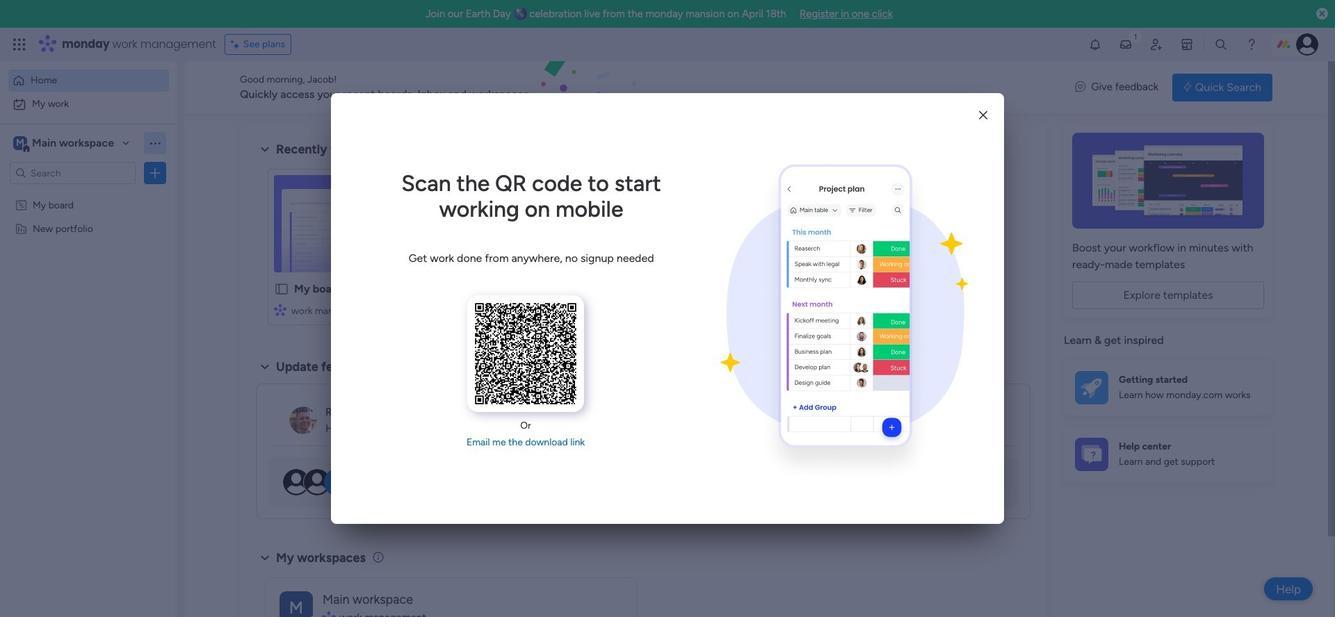 Task type: describe. For each thing, give the bounding box(es) containing it.
invite members image
[[1150, 38, 1164, 51]]

2 vertical spatial option
[[0, 192, 177, 195]]

workspace image
[[280, 592, 313, 618]]

close image
[[980, 110, 988, 121]]

component image for public board icon
[[274, 304, 287, 316]]

workspace selection element
[[13, 135, 116, 153]]

workspace image
[[13, 136, 27, 151]]

v2 bolt switch image
[[1184, 80, 1192, 95]]

see plans image
[[231, 37, 243, 52]]

0 vertical spatial option
[[8, 70, 169, 92]]

getting started element
[[1065, 360, 1273, 416]]

public board image
[[466, 282, 481, 297]]

roy mann image
[[289, 407, 317, 435]]

select product image
[[13, 38, 26, 51]]

close recently visited image
[[257, 141, 273, 158]]

help image
[[1245, 38, 1259, 51]]



Task type: locate. For each thing, give the bounding box(es) containing it.
quick search results list box
[[257, 158, 1031, 342]]

v2 user feedback image
[[1076, 79, 1086, 95]]

list box
[[0, 190, 177, 428]]

1 component image from the left
[[274, 304, 287, 316]]

public board image
[[274, 282, 289, 297]]

component image
[[274, 304, 287, 316], [466, 304, 478, 316]]

0 horizontal spatial component image
[[274, 304, 287, 316]]

monday marketplace image
[[1181, 38, 1195, 51]]

templates image image
[[1077, 133, 1261, 229]]

close my workspaces image
[[257, 550, 273, 567]]

1 vertical spatial option
[[8, 93, 169, 116]]

jacob simon image
[[1297, 33, 1319, 56]]

1 horizontal spatial component image
[[466, 304, 478, 316]]

notifications image
[[1089, 38, 1103, 51]]

close update feed (inbox) image
[[257, 359, 273, 376]]

component image for public board image
[[466, 304, 478, 316]]

help center element
[[1065, 427, 1273, 483]]

option
[[8, 70, 169, 92], [8, 93, 169, 116], [0, 192, 177, 195]]

1 image
[[1130, 29, 1142, 44]]

update feed image
[[1120, 38, 1133, 51]]

2 component image from the left
[[466, 304, 478, 316]]

search everything image
[[1215, 38, 1229, 51]]

component image down public board image
[[466, 304, 478, 316]]

Search in workspace field
[[29, 165, 116, 181]]

component image down public board icon
[[274, 304, 287, 316]]



Task type: vqa. For each thing, say whether or not it's contained in the screenshot.
INBOX image
no



